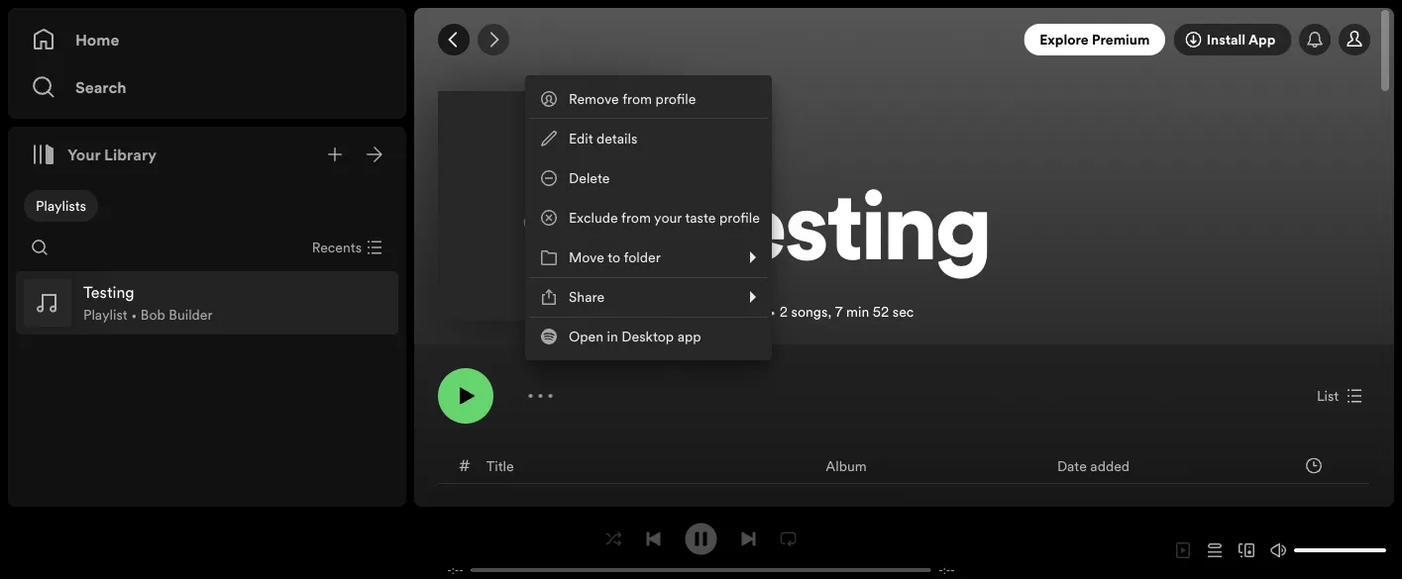 Task type: vqa. For each thing, say whether or not it's contained in the screenshot.
Builder to the right
yes



Task type: locate. For each thing, give the bounding box(es) containing it.
0 horizontal spatial profile
[[656, 90, 696, 109]]

in
[[607, 328, 618, 346]]

from
[[623, 90, 652, 109], [621, 209, 651, 227]]

0 horizontal spatial -:--
[[447, 563, 464, 578]]

player controls element
[[424, 524, 979, 578]]

disable repeat image
[[781, 532, 796, 548]]

menu containing remove from profile
[[525, 75, 772, 361]]

# row
[[439, 449, 1370, 485]]

delete
[[569, 169, 610, 188]]

list
[[1317, 387, 1339, 406]]

remove from profile button
[[529, 79, 768, 119]]

•
[[131, 306, 137, 325]]

sec
[[893, 303, 914, 321]]

playlists
[[36, 197, 86, 216]]

from for profile
[[623, 90, 652, 109]]

:-
[[452, 563, 459, 578], [943, 563, 951, 578]]

1 vertical spatial profile
[[720, 209, 760, 227]]

testing
[[691, 188, 991, 283]]

Playlists checkbox
[[24, 190, 98, 222]]

3 - from the left
[[939, 563, 943, 578]]

0 horizontal spatial :-
[[452, 563, 459, 578]]

None search field
[[24, 232, 56, 264]]

builder
[[720, 303, 766, 321], [169, 306, 213, 325]]

exclude from your taste profile
[[569, 209, 760, 227]]

1 horizontal spatial profile
[[720, 209, 760, 227]]

1 :- from the left
[[452, 563, 459, 578]]

menu
[[525, 75, 772, 361]]

from inside button
[[623, 90, 652, 109]]

library
[[104, 144, 157, 166]]

edit
[[569, 129, 593, 148]]

open in desktop app
[[569, 328, 701, 346]]

builder right •
[[169, 306, 213, 325]]

from for your
[[621, 209, 651, 227]]

previous image
[[646, 532, 662, 548]]

min
[[846, 303, 869, 321]]

go back image
[[446, 32, 462, 48]]

profile inside button
[[656, 90, 696, 109]]

#
[[459, 455, 471, 477]]

profile inside button
[[720, 209, 760, 227]]

from left your
[[621, 209, 651, 227]]

7
[[835, 303, 843, 321]]

-:--
[[447, 563, 464, 578], [939, 563, 955, 578]]

desktop
[[622, 328, 674, 346]]

duration image
[[1307, 458, 1322, 474]]

enable shuffle image
[[606, 532, 622, 548]]

1 vertical spatial from
[[621, 209, 651, 227]]

list item
[[16, 272, 398, 335]]

connect to a device image
[[1239, 543, 1255, 559]]

taste
[[685, 209, 716, 227]]

2 cell from the left
[[487, 502, 742, 556]]

4 cell from the left
[[1057, 502, 1147, 556]]

folder
[[624, 248, 661, 267]]

duration element
[[1307, 458, 1322, 474]]

playlist • bob builder
[[83, 306, 213, 325]]

your
[[67, 144, 100, 166]]

0 horizontal spatial builder
[[169, 306, 213, 325]]

bob builder link
[[691, 303, 766, 321]]

2 songs , 7 min 52 sec
[[780, 303, 914, 321]]

4 - from the left
[[951, 563, 955, 578]]

0 vertical spatial from
[[623, 90, 652, 109]]

remove from profile
[[569, 90, 696, 109]]

-
[[447, 563, 452, 578], [459, 563, 464, 578], [939, 563, 943, 578], [951, 563, 955, 578]]

from up 'edit details' button on the top of page
[[623, 90, 652, 109]]

playlist
[[83, 306, 127, 325]]

home link
[[32, 20, 383, 59]]

profile right taste
[[720, 209, 760, 227]]

bob
[[691, 303, 717, 321], [140, 306, 165, 325]]

profile up 'edit details' button on the top of page
[[656, 90, 696, 109]]

from inside button
[[621, 209, 651, 227]]

1 horizontal spatial -:--
[[939, 563, 955, 578]]

Recents, List view field
[[296, 232, 394, 264]]

next image
[[741, 532, 757, 548]]

group inside main 'element'
[[16, 272, 398, 335]]

1 horizontal spatial :-
[[943, 563, 951, 578]]

title
[[486, 457, 514, 476]]

builder left 2
[[720, 303, 766, 321]]

profile
[[656, 90, 696, 109], [720, 209, 760, 227]]

bob up app
[[691, 303, 717, 321]]

home
[[75, 29, 119, 51]]

1 horizontal spatial bob
[[691, 303, 717, 321]]

your
[[654, 209, 682, 227]]

list item containing playlist
[[16, 272, 398, 335]]

group
[[16, 272, 398, 335]]

cell
[[456, 502, 472, 556], [487, 502, 742, 556], [826, 502, 1025, 556], [1057, 502, 1147, 556], [1244, 502, 1353, 556]]

app
[[678, 328, 701, 346]]

# column header
[[459, 449, 471, 484]]

move to folder
[[569, 248, 661, 267]]

group containing playlist
[[16, 272, 398, 335]]

0 horizontal spatial bob
[[140, 306, 165, 325]]

bob right •
[[140, 306, 165, 325]]

0 vertical spatial profile
[[656, 90, 696, 109]]



Task type: describe. For each thing, give the bounding box(es) containing it.
3 cell from the left
[[826, 502, 1025, 556]]

52
[[873, 303, 889, 321]]

app
[[1249, 30, 1276, 49]]

album
[[826, 457, 867, 476]]

1 -:-- from the left
[[447, 563, 464, 578]]

install app link
[[1174, 24, 1292, 56]]

builder inside list item
[[169, 306, 213, 325]]

testing button
[[691, 180, 1371, 295]]

1 - from the left
[[447, 563, 452, 578]]

choose photo button
[[438, 91, 668, 321]]

Disable repeat checkbox
[[773, 524, 804, 556]]

list item inside main 'element'
[[16, 272, 398, 335]]

delete button
[[529, 159, 768, 198]]

search link
[[32, 67, 383, 107]]

exclude
[[569, 209, 618, 227]]

go forward image
[[485, 32, 501, 48]]

share button
[[529, 278, 768, 317]]

to
[[608, 248, 621, 267]]

edit details
[[569, 129, 638, 148]]

search
[[75, 76, 127, 98]]

install app
[[1207, 30, 1276, 49]]

,
[[828, 303, 832, 321]]

none search field inside main 'element'
[[24, 232, 56, 264]]

details
[[597, 129, 638, 148]]

what's new image
[[1308, 32, 1323, 48]]

songs
[[791, 303, 828, 321]]

date added
[[1057, 457, 1130, 476]]

bob inside group
[[140, 306, 165, 325]]

open
[[569, 328, 604, 346]]

exclude from your taste profile button
[[529, 198, 768, 238]]

2 - from the left
[[459, 563, 464, 578]]

move
[[569, 248, 605, 267]]

photo
[[561, 229, 603, 251]]

pause image
[[693, 532, 709, 548]]

2 -:-- from the left
[[939, 563, 955, 578]]

remove
[[569, 90, 619, 109]]

added
[[1091, 457, 1130, 476]]

2 :- from the left
[[943, 563, 951, 578]]

move to folder button
[[529, 238, 768, 278]]

explore premium
[[1040, 30, 1150, 49]]

premium
[[1093, 30, 1150, 49]]

bob builder
[[691, 303, 766, 321]]

2
[[780, 303, 788, 321]]

search in your library image
[[32, 240, 48, 256]]

choose photo
[[502, 229, 603, 251]]

main element
[[8, 8, 406, 507]]

5 cell from the left
[[1244, 502, 1353, 556]]

volume high image
[[1271, 543, 1286, 559]]

open in desktop app button
[[529, 317, 768, 357]]

install
[[1207, 30, 1246, 49]]

1 horizontal spatial builder
[[720, 303, 766, 321]]

share
[[569, 288, 605, 307]]

recents
[[312, 238, 362, 257]]

top bar and user menu element
[[414, 8, 1395, 71]]

testing grid
[[415, 448, 1394, 580]]

1 cell from the left
[[456, 502, 472, 556]]

explore premium button
[[1024, 24, 1166, 56]]

explore
[[1040, 30, 1089, 49]]

edit details button
[[529, 119, 768, 159]]

your library
[[67, 144, 157, 166]]

List button
[[1309, 380, 1371, 412]]

choose
[[502, 229, 557, 251]]

your library button
[[24, 135, 165, 174]]

date
[[1057, 457, 1087, 476]]



